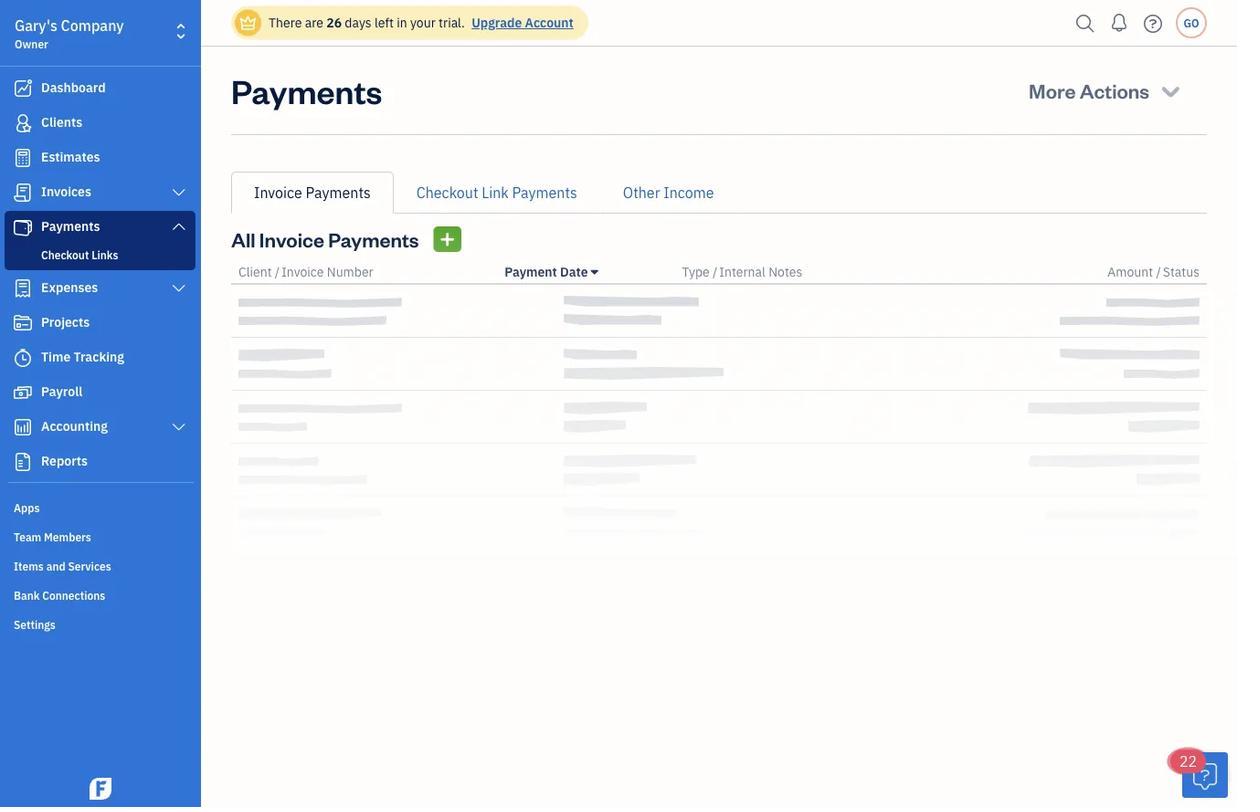 Task type: describe. For each thing, give the bounding box(es) containing it.
apps
[[14, 501, 40, 515]]

estimates
[[41, 149, 100, 165]]

type button
[[682, 264, 710, 281]]

chevron large down image for accounting
[[171, 420, 187, 435]]

payment image
[[12, 218, 34, 237]]

payments up all invoice payments
[[306, 183, 371, 202]]

invoice payments
[[254, 183, 371, 202]]

gary's company owner
[[15, 16, 124, 51]]

checkout link payments link
[[394, 172, 600, 214]]

settings
[[14, 618, 56, 632]]

owner
[[15, 37, 48, 51]]

other
[[623, 183, 660, 202]]

invoice image
[[12, 184, 34, 202]]

team members
[[14, 530, 91, 545]]

and
[[46, 559, 65, 574]]

/ for status
[[1156, 264, 1161, 281]]

chevron large down image for invoices
[[171, 186, 187, 200]]

go
[[1184, 16, 1200, 30]]

client
[[239, 264, 272, 281]]

/ for internal
[[713, 264, 718, 281]]

client / invoice number
[[239, 264, 374, 281]]

go button
[[1176, 7, 1207, 38]]

settings link
[[5, 610, 196, 638]]

dashboard link
[[5, 72, 196, 105]]

gary's
[[15, 16, 57, 35]]

type
[[682, 264, 710, 281]]

other income
[[623, 183, 714, 202]]

services
[[68, 559, 111, 574]]

all invoice payments
[[231, 226, 419, 252]]

tracking
[[74, 349, 124, 366]]

projects link
[[5, 307, 196, 340]]

expenses
[[41, 279, 98, 296]]

time tracking
[[41, 349, 124, 366]]

checkout for checkout link payments
[[417, 183, 478, 202]]

are
[[305, 14, 323, 31]]

all
[[231, 226, 255, 252]]

payroll
[[41, 383, 83, 400]]

resource center badge image
[[1183, 753, 1228, 799]]

there
[[269, 14, 302, 31]]

payments link
[[5, 211, 196, 244]]

caretdown image
[[591, 265, 598, 280]]

checkout link payments
[[417, 183, 577, 202]]

chevron large down image for payments
[[171, 219, 187, 234]]

items and services link
[[5, 552, 196, 579]]

payments inside main element
[[41, 218, 100, 235]]

trial.
[[439, 14, 465, 31]]

accounting
[[41, 418, 108, 435]]

items
[[14, 559, 44, 574]]

project image
[[12, 314, 34, 333]]

bank
[[14, 589, 40, 603]]

26
[[326, 14, 342, 31]]

reports
[[41, 453, 88, 470]]

account
[[525, 14, 574, 31]]

days
[[345, 14, 372, 31]]

money image
[[12, 384, 34, 402]]

amount
[[1108, 264, 1153, 281]]

crown image
[[239, 13, 258, 32]]

upgrade
[[472, 14, 522, 31]]

dashboard image
[[12, 80, 34, 98]]

payment date
[[505, 264, 588, 281]]

22 button
[[1171, 750, 1228, 799]]

1 vertical spatial invoice
[[259, 226, 324, 252]]

go to help image
[[1139, 10, 1168, 37]]

payments up number
[[328, 226, 419, 252]]

bank connections link
[[5, 581, 196, 609]]

invoices
[[41, 183, 91, 200]]

checkout for checkout links
[[41, 248, 89, 262]]

chevron large down image for expenses
[[171, 281, 187, 296]]



Task type: vqa. For each thing, say whether or not it's contained in the screenshot.
26
yes



Task type: locate. For each thing, give the bounding box(es) containing it.
0 vertical spatial chevron large down image
[[171, 186, 187, 200]]

/ for invoice
[[275, 264, 280, 281]]

clients
[[41, 114, 82, 131]]

chevron large down image down checkout links link
[[171, 281, 187, 296]]

team
[[14, 530, 41, 545]]

checkout up add a new payment image
[[417, 183, 478, 202]]

1 / from the left
[[275, 264, 280, 281]]

bank connections
[[14, 589, 105, 603]]

checkout up expenses
[[41, 248, 89, 262]]

0 horizontal spatial checkout
[[41, 248, 89, 262]]

internal
[[720, 264, 766, 281]]

main element
[[0, 0, 247, 808]]

reports link
[[5, 446, 196, 479]]

invoice down all invoice payments
[[282, 264, 324, 281]]

other income link
[[600, 172, 737, 214]]

payments up checkout links
[[41, 218, 100, 235]]

chevron large down image
[[171, 186, 187, 200], [171, 420, 187, 435]]

more actions
[[1029, 77, 1150, 103]]

notifications image
[[1105, 5, 1134, 41]]

links
[[92, 248, 118, 262]]

payment date button
[[505, 264, 598, 281]]

checkout links link
[[8, 244, 192, 266]]

0 vertical spatial invoice
[[254, 183, 302, 202]]

invoice
[[254, 183, 302, 202], [259, 226, 324, 252], [282, 264, 324, 281]]

chevron large down image up the reports link
[[171, 420, 187, 435]]

chevron large down image
[[171, 219, 187, 234], [171, 281, 187, 296]]

1 horizontal spatial /
[[713, 264, 718, 281]]

invoices link
[[5, 176, 196, 209]]

connections
[[42, 589, 105, 603]]

members
[[44, 530, 91, 545]]

invoice up client / invoice number
[[259, 226, 324, 252]]

checkout inside main element
[[41, 248, 89, 262]]

chevrondown image
[[1158, 78, 1183, 103]]

0 vertical spatial chevron large down image
[[171, 219, 187, 234]]

items and services
[[14, 559, 111, 574]]

2 / from the left
[[713, 264, 718, 281]]

notes
[[769, 264, 803, 281]]

type / internal notes
[[682, 264, 803, 281]]

1 chevron large down image from the top
[[171, 219, 187, 234]]

dashboard
[[41, 79, 106, 96]]

2 horizontal spatial /
[[1156, 264, 1161, 281]]

payments
[[231, 69, 382, 112], [306, 183, 371, 202], [512, 183, 577, 202], [41, 218, 100, 235], [328, 226, 419, 252]]

checkout links
[[41, 248, 118, 262]]

more
[[1029, 77, 1076, 103]]

2 chevron large down image from the top
[[171, 281, 187, 296]]

client image
[[12, 114, 34, 133]]

apps link
[[5, 493, 196, 521]]

amount / status
[[1108, 264, 1200, 281]]

/ left status
[[1156, 264, 1161, 281]]

status
[[1163, 264, 1200, 281]]

invoice payments link
[[231, 172, 394, 214]]

1 vertical spatial chevron large down image
[[171, 281, 187, 296]]

1 vertical spatial checkout
[[41, 248, 89, 262]]

2 vertical spatial invoice
[[282, 264, 324, 281]]

invoice up 'all'
[[254, 183, 302, 202]]

1 horizontal spatial checkout
[[417, 183, 478, 202]]

add a new payment image
[[439, 228, 456, 250]]

chevron large down image inside expenses link
[[171, 281, 187, 296]]

time tracking link
[[5, 342, 196, 375]]

amount button
[[1108, 264, 1153, 281]]

actions
[[1080, 77, 1150, 103]]

projects
[[41, 314, 90, 331]]

timer image
[[12, 349, 34, 367]]

there are 26 days left in your trial. upgrade account
[[269, 14, 574, 31]]

upgrade account link
[[468, 14, 574, 31]]

2 chevron large down image from the top
[[171, 420, 187, 435]]

income
[[664, 183, 714, 202]]

freshbooks image
[[86, 779, 115, 801]]

3 / from the left
[[1156, 264, 1161, 281]]

/
[[275, 264, 280, 281], [713, 264, 718, 281], [1156, 264, 1161, 281]]

0 vertical spatial checkout
[[417, 183, 478, 202]]

chevron large down image left 'all'
[[171, 219, 187, 234]]

accounting link
[[5, 411, 196, 444]]

link
[[482, 183, 509, 202]]

/ right client
[[275, 264, 280, 281]]

expense image
[[12, 280, 34, 298]]

payments down the are
[[231, 69, 382, 112]]

time
[[41, 349, 71, 366]]

checkout
[[417, 183, 478, 202], [41, 248, 89, 262]]

chevron large down image inside "payments" link
[[171, 219, 187, 234]]

number
[[327, 264, 374, 281]]

22
[[1180, 753, 1197, 772]]

more actions button
[[1013, 69, 1200, 112]]

0 horizontal spatial /
[[275, 264, 280, 281]]

chevron large down image up "payments" link
[[171, 186, 187, 200]]

left
[[375, 14, 394, 31]]

estimates link
[[5, 142, 196, 175]]

search image
[[1071, 10, 1100, 37]]

your
[[410, 14, 436, 31]]

estimate image
[[12, 149, 34, 167]]

expenses link
[[5, 272, 196, 305]]

team members link
[[5, 523, 196, 550]]

chart image
[[12, 419, 34, 437]]

clients link
[[5, 107, 196, 140]]

payments right link
[[512, 183, 577, 202]]

report image
[[12, 453, 34, 472]]

payroll link
[[5, 377, 196, 409]]

company
[[61, 16, 124, 35]]

chevron large down image inside the invoices 'link'
[[171, 186, 187, 200]]

payment
[[505, 264, 557, 281]]

/ right type on the right top of page
[[713, 264, 718, 281]]

1 chevron large down image from the top
[[171, 186, 187, 200]]

in
[[397, 14, 407, 31]]

1 vertical spatial chevron large down image
[[171, 420, 187, 435]]

date
[[560, 264, 588, 281]]



